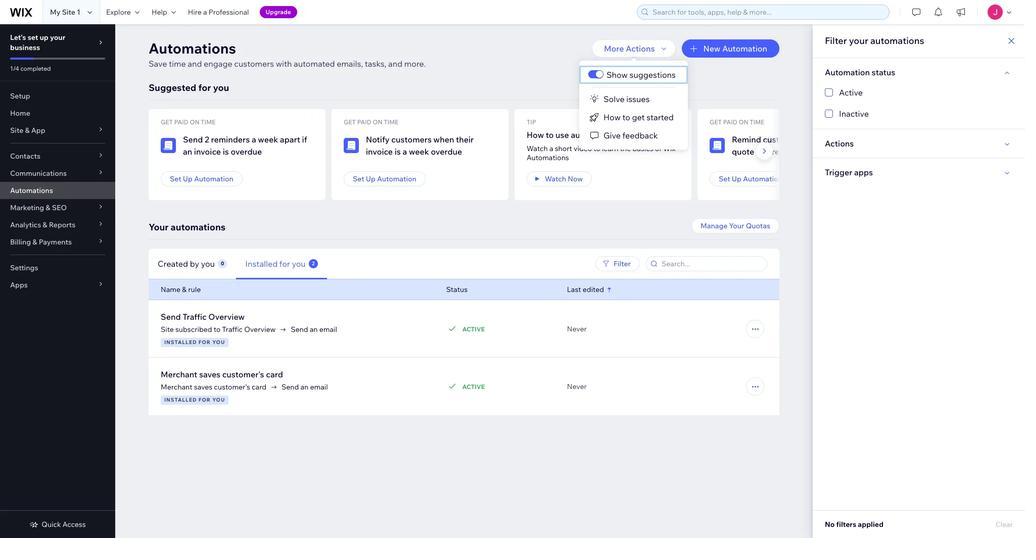 Task type: describe. For each thing, give the bounding box(es) containing it.
show suggestions button
[[579, 66, 688, 84]]

help
[[152, 8, 167, 17]]

contacts
[[10, 152, 40, 161]]

home
[[10, 109, 30, 118]]

feedback
[[623, 130, 658, 141]]

solve issues
[[604, 94, 650, 104]]

get paid on time for send 2 reminders a week apart if an invoice is overdue
[[161, 118, 216, 126]]

completed
[[20, 65, 51, 72]]

1 horizontal spatial your
[[849, 35, 869, 47]]

installed for you for traffic
[[164, 339, 225, 346]]

time for send
[[201, 118, 216, 126]]

how to get started
[[604, 112, 674, 122]]

marketing & seo
[[10, 203, 67, 212]]

filter for filter
[[614, 259, 631, 269]]

get
[[632, 112, 645, 122]]

access
[[63, 520, 86, 529]]

of
[[655, 144, 662, 153]]

your inside let's set up your business
[[50, 33, 65, 42]]

apps
[[10, 281, 28, 290]]

more.
[[404, 59, 426, 69]]

actions inside dropdown button
[[626, 43, 655, 54]]

0 horizontal spatial 1
[[77, 8, 80, 17]]

for for traffic
[[199, 339, 211, 346]]

email for send traffic overview
[[319, 325, 337, 334]]

billing
[[10, 238, 31, 247]]

apart
[[280, 135, 300, 145]]

solve
[[604, 94, 625, 104]]

get for remind customers their price quote expires in 1 week
[[710, 118, 722, 126]]

for for suggested
[[198, 82, 211, 94]]

billing & payments button
[[0, 234, 115, 251]]

in
[[786, 147, 793, 157]]

send an email for merchant saves customer's card
[[282, 383, 328, 392]]

site for site & app
[[10, 126, 23, 135]]

with
[[276, 59, 292, 69]]

automation for notify customers when their invoice is a week overdue
[[377, 174, 417, 184]]

automation for remind customers their price quote expires in 1 week
[[743, 174, 783, 184]]

now
[[568, 174, 583, 184]]

watch inside tip how to use automations watch a short video to learn the basics of wix automations
[[527, 144, 548, 153]]

1 vertical spatial overview
[[244, 325, 276, 334]]

billing & payments
[[10, 238, 72, 247]]

seo
[[52, 203, 67, 212]]

show suggestions
[[607, 70, 676, 80]]

settings link
[[0, 259, 115, 277]]

last
[[567, 285, 581, 294]]

upgrade
[[266, 8, 291, 16]]

watch now
[[545, 174, 583, 184]]

week inside remind customers their price quote expires in 1 week
[[800, 147, 820, 157]]

created by you
[[158, 259, 215, 269]]

a inside send 2 reminders a week apart if an invoice is overdue
[[252, 135, 256, 145]]

your automations
[[149, 221, 226, 233]]

no
[[825, 520, 835, 529]]

site & app button
[[0, 122, 115, 139]]

last edited
[[567, 285, 604, 294]]

explore
[[106, 8, 131, 17]]

let's
[[10, 33, 26, 42]]

to left learn
[[594, 144, 601, 153]]

automations for automations
[[10, 186, 53, 195]]

sidebar element
[[0, 24, 115, 539]]

you for customer's
[[212, 397, 225, 404]]

customers inside automations save time and engage customers with automated emails, tasks, and more.
[[234, 59, 274, 69]]

0 vertical spatial customer's
[[222, 370, 264, 380]]

email for merchant saves customer's card
[[310, 383, 328, 392]]

site subscribed to traffic overview
[[161, 325, 276, 334]]

video
[[574, 144, 592, 153]]

contacts button
[[0, 148, 115, 165]]

how inside tip how to use automations watch a short video to learn the basics of wix automations
[[527, 130, 544, 140]]

for for installed
[[280, 259, 290, 269]]

1 your from the left
[[149, 221, 169, 233]]

view summary button
[[659, 320, 740, 338]]

save
[[149, 59, 167, 69]]

1 vertical spatial customer's
[[214, 383, 250, 392]]

business
[[10, 43, 40, 52]]

let's set up your business
[[10, 33, 65, 52]]

a inside notify customers when their invoice is a week overdue
[[403, 147, 407, 157]]

manage
[[701, 221, 728, 231]]

professional
[[209, 8, 249, 17]]

their inside remind customers their price quote expires in 1 week
[[805, 135, 823, 145]]

expires
[[756, 147, 784, 157]]

1 inside remind customers their price quote expires in 1 week
[[794, 147, 798, 157]]

watch now button
[[527, 171, 592, 187]]

send inside send 2 reminders a week apart if an invoice is overdue
[[183, 135, 203, 145]]

more actions
[[604, 43, 655, 54]]

hire a professional link
[[182, 0, 255, 24]]

up for send 2 reminders a week apart if an invoice is overdue
[[183, 174, 193, 184]]

automations inside tip how to use automations watch a short video to learn the basics of wix automations
[[527, 153, 569, 162]]

wix
[[663, 144, 676, 153]]

analytics & reports
[[10, 220, 75, 230]]

manage your quotas
[[701, 221, 771, 231]]

1 horizontal spatial actions
[[825, 139, 854, 149]]

suggested
[[149, 82, 196, 94]]

installed for merchant
[[164, 397, 197, 404]]

time
[[169, 59, 186, 69]]

learn
[[602, 144, 619, 153]]

Search for tools, apps, help & more... field
[[650, 5, 886, 19]]

for for saves
[[199, 397, 211, 404]]

reminders
[[211, 135, 250, 145]]

get for notify customers when their invoice is a week overdue
[[344, 118, 356, 126]]

never for merchant saves customer's card
[[567, 382, 587, 391]]

on for send
[[190, 118, 200, 126]]

automations inside tip how to use automations watch a short video to learn the basics of wix automations
[[571, 130, 619, 140]]

suggested for you
[[149, 82, 229, 94]]

1 merchant from the top
[[161, 370, 197, 380]]

menu containing show suggestions
[[579, 66, 688, 145]]

category image for notify
[[344, 138, 359, 153]]

invoice inside send 2 reminders a week apart if an invoice is overdue
[[194, 147, 221, 157]]

set
[[28, 33, 38, 42]]

send an email for send traffic overview
[[291, 325, 337, 334]]

time for remind
[[750, 118, 765, 126]]

solve issues button
[[579, 90, 688, 108]]

set up automation button for notify customers when their invoice is a week overdue
[[344, 171, 426, 187]]

1 horizontal spatial site
[[62, 8, 75, 17]]

overdue inside send 2 reminders a week apart if an invoice is overdue
[[231, 147, 262, 157]]

1/4 completed
[[10, 65, 51, 72]]

hire
[[188, 8, 202, 17]]

automation up active at the right of page
[[825, 67, 870, 77]]

set up automation button for send 2 reminders a week apart if an invoice is overdue
[[161, 171, 243, 187]]

a inside tip how to use automations watch a short video to learn the basics of wix automations
[[550, 144, 553, 153]]

active for send traffic overview
[[463, 325, 485, 333]]

filters
[[837, 520, 857, 529]]

marketing & seo button
[[0, 199, 115, 216]]

& for site
[[25, 126, 30, 135]]

analytics
[[10, 220, 41, 230]]

list containing how to use automations
[[149, 109, 875, 200]]

filter for filter your automations
[[825, 35, 847, 47]]

to inside button
[[623, 112, 631, 122]]

show
[[607, 70, 628, 80]]

installed for send
[[164, 339, 197, 346]]

category image for remind
[[710, 138, 725, 153]]

issues
[[627, 94, 650, 104]]

rule
[[188, 285, 201, 294]]

0 vertical spatial overview
[[208, 312, 245, 322]]

view summary
[[671, 324, 728, 334]]

set for notify customers when their invoice is a week overdue
[[353, 174, 364, 184]]

status
[[446, 285, 468, 294]]

paid for notify
[[357, 118, 372, 126]]

you for suggested for you
[[213, 82, 229, 94]]

set up automation for remind customers their price quote expires in 1 week
[[719, 174, 783, 184]]

automation inside new automation button
[[723, 43, 768, 54]]

on for remind
[[739, 118, 749, 126]]

1 horizontal spatial traffic
[[222, 325, 243, 334]]

reports
[[49, 220, 75, 230]]

more
[[604, 43, 624, 54]]

is inside send 2 reminders a week apart if an invoice is overdue
[[223, 147, 229, 157]]

site & app
[[10, 126, 45, 135]]

applied
[[858, 520, 884, 529]]

0 vertical spatial saves
[[199, 370, 221, 380]]

never for send traffic overview
[[567, 325, 587, 334]]

how to get started button
[[579, 108, 688, 126]]

hire a professional
[[188, 8, 249, 17]]

name & rule
[[161, 285, 201, 294]]

2 horizontal spatial automations
[[871, 35, 925, 47]]

set for remind customers their price quote expires in 1 week
[[719, 174, 730, 184]]



Task type: vqa. For each thing, say whether or not it's contained in the screenshot.
my
yes



Task type: locate. For each thing, give the bounding box(es) containing it.
filter your automations
[[825, 35, 925, 47]]

customers up in
[[763, 135, 804, 145]]

3 set up automation from the left
[[719, 174, 783, 184]]

1 horizontal spatial filter
[[825, 35, 847, 47]]

0 vertical spatial active
[[463, 325, 485, 333]]

new
[[704, 43, 721, 54]]

how up give
[[604, 112, 621, 122]]

1 set up automation from the left
[[170, 174, 234, 184]]

automations up the watch now button
[[527, 153, 569, 162]]

0 vertical spatial merchant saves customer's card
[[161, 370, 283, 380]]

0 vertical spatial automations
[[149, 39, 236, 57]]

2 your from the left
[[729, 221, 745, 231]]

my
[[50, 8, 60, 17]]

your right up
[[50, 33, 65, 42]]

filter inside button
[[614, 259, 631, 269]]

0 vertical spatial 2
[[205, 135, 209, 145]]

2 horizontal spatial customers
[[763, 135, 804, 145]]

1 horizontal spatial their
[[805, 135, 823, 145]]

merchant
[[161, 370, 197, 380], [161, 383, 192, 392]]

apps
[[855, 167, 873, 177]]

remind customers their price quote expires in 1 week
[[732, 135, 844, 157]]

3 up from the left
[[732, 174, 742, 184]]

customer's
[[222, 370, 264, 380], [214, 383, 250, 392]]

2 vertical spatial automations
[[10, 186, 53, 195]]

category image
[[161, 138, 176, 153], [344, 138, 359, 153], [710, 138, 725, 153]]

1 merchant saves customer's card from the top
[[161, 370, 283, 380]]

up down notify
[[366, 174, 376, 184]]

you right by
[[201, 259, 215, 269]]

1 horizontal spatial time
[[384, 118, 399, 126]]

2 merchant from the top
[[161, 383, 192, 392]]

1 vertical spatial merchant saves customer's card
[[161, 383, 266, 392]]

site down home
[[10, 126, 23, 135]]

3 set up automation button from the left
[[710, 171, 792, 187]]

1 active from the top
[[463, 325, 485, 333]]

an
[[183, 147, 192, 157], [310, 325, 318, 334], [301, 383, 309, 392]]

& left 'app'
[[25, 126, 30, 135]]

0 horizontal spatial up
[[183, 174, 193, 184]]

0 horizontal spatial get
[[161, 118, 173, 126]]

for
[[198, 82, 211, 94], [280, 259, 290, 269]]

customers for notify
[[392, 135, 432, 145]]

site inside popup button
[[10, 126, 23, 135]]

0 horizontal spatial set up automation button
[[161, 171, 243, 187]]

1 installed for you from the top
[[164, 339, 225, 346]]

filter button
[[596, 256, 640, 272]]

0 vertical spatial an
[[183, 147, 192, 157]]

0 horizontal spatial for
[[198, 82, 211, 94]]

merchant saves customer's card
[[161, 370, 283, 380], [161, 383, 266, 392]]

1 horizontal spatial set up automation button
[[344, 171, 426, 187]]

your left quotas on the right
[[729, 221, 745, 231]]

is
[[223, 147, 229, 157], [395, 147, 401, 157]]

their right "when"
[[456, 135, 474, 145]]

automations up by
[[171, 221, 226, 233]]

set up automation button down the reminders
[[161, 171, 243, 187]]

1 vertical spatial saves
[[194, 383, 212, 392]]

0 vertical spatial traffic
[[183, 312, 207, 322]]

1 horizontal spatial 2
[[312, 260, 315, 267]]

2 merchant saves customer's card from the top
[[161, 383, 266, 392]]

automation for send 2 reminders a week apart if an invoice is overdue
[[194, 174, 234, 184]]

2 horizontal spatial up
[[732, 174, 742, 184]]

1 horizontal spatial on
[[373, 118, 383, 126]]

& for analytics
[[43, 220, 47, 230]]

Inactive checkbox
[[825, 108, 1013, 120]]

automation status
[[825, 67, 896, 77]]

customers left "when"
[[392, 135, 432, 145]]

0 horizontal spatial your
[[50, 33, 65, 42]]

set up automation down quote at the right of page
[[719, 174, 783, 184]]

1 vertical spatial automations
[[527, 153, 569, 162]]

2 inside tab list
[[312, 260, 315, 267]]

1 vertical spatial for
[[280, 259, 290, 269]]

1 horizontal spatial automations
[[571, 130, 619, 140]]

paid for remind
[[723, 118, 738, 126]]

automation
[[723, 43, 768, 54], [825, 67, 870, 77], [194, 174, 234, 184], [377, 174, 417, 184], [743, 174, 783, 184]]

how inside button
[[604, 112, 621, 122]]

2 on from the left
[[373, 118, 383, 126]]

0 vertical spatial card
[[266, 370, 283, 380]]

1 vertical spatial for
[[199, 397, 211, 404]]

0 horizontal spatial traffic
[[183, 312, 207, 322]]

watch left now
[[545, 174, 566, 184]]

an inside send 2 reminders a week apart if an invoice is overdue
[[183, 147, 192, 157]]

2 for from the top
[[199, 397, 211, 404]]

marketing
[[10, 203, 44, 212]]

installed
[[245, 259, 278, 269]]

2 horizontal spatial site
[[161, 325, 174, 334]]

0 horizontal spatial their
[[456, 135, 474, 145]]

1 horizontal spatial up
[[366, 174, 376, 184]]

1 horizontal spatial how
[[604, 112, 621, 122]]

0 vertical spatial installed
[[164, 339, 197, 346]]

paid up notify
[[357, 118, 372, 126]]

1 horizontal spatial and
[[388, 59, 403, 69]]

3 time from the left
[[750, 118, 765, 126]]

1 horizontal spatial get paid on time
[[344, 118, 399, 126]]

1 is from the left
[[223, 147, 229, 157]]

get paid on time for remind customers their price quote expires in 1 week
[[710, 118, 765, 126]]

category image for send
[[161, 138, 176, 153]]

1 and from the left
[[188, 59, 202, 69]]

2 set from the left
[[353, 174, 364, 184]]

2 vertical spatial automations
[[171, 221, 226, 233]]

0 vertical spatial you
[[212, 339, 225, 346]]

0 vertical spatial how
[[604, 112, 621, 122]]

traffic
[[183, 312, 207, 322], [222, 325, 243, 334]]

manage your quotas button
[[692, 218, 780, 234]]

2 and from the left
[[388, 59, 403, 69]]

1 right in
[[794, 147, 798, 157]]

to left use
[[546, 130, 554, 140]]

1 horizontal spatial is
[[395, 147, 401, 157]]

you for installed for you
[[292, 259, 306, 269]]

their
[[456, 135, 474, 145], [805, 135, 823, 145]]

2 horizontal spatial on
[[739, 118, 749, 126]]

you for created by you
[[201, 259, 215, 269]]

2 horizontal spatial get paid on time
[[710, 118, 765, 126]]

1 get from the left
[[161, 118, 173, 126]]

customers inside remind customers their price quote expires in 1 week
[[763, 135, 804, 145]]

invoice down notify
[[366, 147, 393, 157]]

2 left the reminders
[[205, 135, 209, 145]]

time for notify
[[384, 118, 399, 126]]

1 horizontal spatial for
[[280, 259, 290, 269]]

status
[[872, 67, 896, 77]]

send traffic overview
[[161, 312, 245, 322]]

& for billing
[[32, 238, 37, 247]]

actions right more
[[626, 43, 655, 54]]

2 inside send 2 reminders a week apart if an invoice is overdue
[[205, 135, 209, 145]]

price
[[825, 135, 844, 145]]

set up automation down the reminders
[[170, 174, 234, 184]]

& inside 'popup button'
[[32, 238, 37, 247]]

2 horizontal spatial set up automation button
[[710, 171, 792, 187]]

trigger
[[825, 167, 853, 177]]

& for marketing
[[46, 203, 50, 212]]

week inside notify customers when their invoice is a week overdue
[[409, 147, 429, 157]]

is inside notify customers when their invoice is a week overdue
[[395, 147, 401, 157]]

summary
[[691, 324, 728, 334]]

0 horizontal spatial actions
[[626, 43, 655, 54]]

1/4
[[10, 65, 19, 72]]

name
[[161, 285, 180, 294]]

set up automation down notify
[[353, 174, 417, 184]]

2 get from the left
[[344, 118, 356, 126]]

actions up trigger
[[825, 139, 854, 149]]

0 horizontal spatial time
[[201, 118, 216, 126]]

2 time from the left
[[384, 118, 399, 126]]

Active checkbox
[[825, 86, 1013, 99]]

you
[[213, 82, 229, 94], [201, 259, 215, 269], [292, 259, 306, 269]]

&
[[25, 126, 30, 135], [46, 203, 50, 212], [43, 220, 47, 230], [32, 238, 37, 247], [182, 285, 187, 294]]

menu
[[579, 66, 688, 145]]

invoice down the reminders
[[194, 147, 221, 157]]

1 on from the left
[[190, 118, 200, 126]]

time up remind on the right of page
[[750, 118, 765, 126]]

by
[[190, 259, 199, 269]]

1 horizontal spatial set
[[353, 174, 364, 184]]

1 vertical spatial 1
[[794, 147, 798, 157]]

& right billing
[[32, 238, 37, 247]]

set for send 2 reminders a week apart if an invoice is overdue
[[170, 174, 181, 184]]

set up automation button down quote at the right of page
[[710, 171, 792, 187]]

short
[[555, 144, 572, 153]]

0 horizontal spatial category image
[[161, 138, 176, 153]]

2 set up automation button from the left
[[344, 171, 426, 187]]

1 set from the left
[[170, 174, 181, 184]]

week inside send 2 reminders a week apart if an invoice is overdue
[[258, 135, 278, 145]]

analytics & reports button
[[0, 216, 115, 234]]

2 never from the top
[[567, 382, 587, 391]]

site right the my
[[62, 8, 75, 17]]

0 horizontal spatial filter
[[614, 259, 631, 269]]

0
[[221, 260, 224, 267]]

up up your automations
[[183, 174, 193, 184]]

you for overview
[[212, 339, 225, 346]]

invoice inside notify customers when their invoice is a week overdue
[[366, 147, 393, 157]]

1 horizontal spatial invoice
[[366, 147, 393, 157]]

0 horizontal spatial automations
[[171, 221, 226, 233]]

2 active from the top
[[463, 383, 485, 391]]

1 vertical spatial filter
[[614, 259, 631, 269]]

site for site subscribed to traffic overview
[[161, 325, 174, 334]]

get paid on time up remind on the right of page
[[710, 118, 765, 126]]

new automation button
[[682, 39, 780, 58]]

2 horizontal spatial set up automation
[[719, 174, 783, 184]]

you down engage
[[213, 82, 229, 94]]

automations inside the sidebar element
[[10, 186, 53, 195]]

an for send traffic overview
[[310, 325, 318, 334]]

2 category image from the left
[[344, 138, 359, 153]]

quick access button
[[29, 520, 86, 529]]

overdue down the reminders
[[231, 147, 262, 157]]

0 horizontal spatial set
[[170, 174, 181, 184]]

send an email
[[291, 325, 337, 334], [282, 383, 328, 392]]

your up the "automation status"
[[849, 35, 869, 47]]

get paid on time for notify customers when their invoice is a week overdue
[[344, 118, 399, 126]]

active for merchant saves customer's card
[[463, 383, 485, 391]]

overdue down "when"
[[431, 147, 462, 157]]

2 set up automation from the left
[[353, 174, 417, 184]]

never
[[567, 325, 587, 334], [567, 382, 587, 391]]

up down quote at the right of page
[[732, 174, 742, 184]]

their inside notify customers when their invoice is a week overdue
[[456, 135, 474, 145]]

automations up time
[[149, 39, 236, 57]]

tab list containing created by you
[[149, 249, 468, 279]]

use
[[556, 130, 569, 140]]

automations inside automations save time and engage customers with automated emails, tasks, and more.
[[149, 39, 236, 57]]

1 vertical spatial site
[[10, 126, 23, 135]]

paid up remind on the right of page
[[723, 118, 738, 126]]

set up automation for notify customers when their invoice is a week overdue
[[353, 174, 417, 184]]

automations
[[871, 35, 925, 47], [571, 130, 619, 140], [171, 221, 226, 233]]

1 invoice from the left
[[194, 147, 221, 157]]

2 up from the left
[[366, 174, 376, 184]]

time up notify
[[384, 118, 399, 126]]

0 horizontal spatial paid
[[174, 118, 188, 126]]

get paid on time down suggested for you at the top
[[161, 118, 216, 126]]

tip
[[527, 118, 536, 126]]

help button
[[146, 0, 182, 24]]

how down tip
[[527, 130, 544, 140]]

0 vertical spatial actions
[[626, 43, 655, 54]]

on down suggested for you at the top
[[190, 118, 200, 126]]

3 paid from the left
[[723, 118, 738, 126]]

1 vertical spatial send an email
[[282, 383, 328, 392]]

0 horizontal spatial your
[[149, 221, 169, 233]]

0 horizontal spatial get paid on time
[[161, 118, 216, 126]]

1 horizontal spatial customers
[[392, 135, 432, 145]]

1 installed from the top
[[164, 339, 197, 346]]

0 vertical spatial automations
[[871, 35, 925, 47]]

3 get from the left
[[710, 118, 722, 126]]

upgrade button
[[260, 6, 297, 18]]

& left rule
[[182, 285, 187, 294]]

1 horizontal spatial paid
[[357, 118, 372, 126]]

and right time
[[188, 59, 202, 69]]

when
[[434, 135, 454, 145]]

0 horizontal spatial invoice
[[194, 147, 221, 157]]

paid for send
[[174, 118, 188, 126]]

1 time from the left
[[201, 118, 216, 126]]

customers
[[234, 59, 274, 69], [392, 135, 432, 145], [763, 135, 804, 145]]

for down engage
[[198, 82, 211, 94]]

watch left short on the top of the page
[[527, 144, 548, 153]]

automation right new
[[723, 43, 768, 54]]

2 is from the left
[[395, 147, 401, 157]]

2 paid from the left
[[357, 118, 372, 126]]

emails,
[[337, 59, 363, 69]]

payments
[[39, 238, 72, 247]]

automation down 'expires'
[[743, 174, 783, 184]]

1 vertical spatial watch
[[545, 174, 566, 184]]

traffic down send traffic overview
[[222, 325, 243, 334]]

1 category image from the left
[[161, 138, 176, 153]]

1 vertical spatial active
[[463, 383, 485, 391]]

apps button
[[0, 277, 115, 294]]

2 installed from the top
[[164, 397, 197, 404]]

1 vertical spatial automations
[[571, 130, 619, 140]]

& left seo
[[46, 203, 50, 212]]

my site 1
[[50, 8, 80, 17]]

automation down the reminders
[[194, 174, 234, 184]]

customers left with
[[234, 59, 274, 69]]

0 vertical spatial filter
[[825, 35, 847, 47]]

automations for automations save time and engage customers with automated emails, tasks, and more.
[[149, 39, 236, 57]]

3 category image from the left
[[710, 138, 725, 153]]

0 horizontal spatial set up automation
[[170, 174, 234, 184]]

1 right the my
[[77, 8, 80, 17]]

automation down notify customers when their invoice is a week overdue
[[377, 174, 417, 184]]

2 vertical spatial an
[[301, 383, 309, 392]]

1 vertical spatial actions
[[825, 139, 854, 149]]

Search... field
[[659, 257, 764, 271]]

2 their from the left
[[805, 135, 823, 145]]

1 horizontal spatial overdue
[[431, 147, 462, 157]]

the
[[620, 144, 631, 153]]

traffic up subscribed
[[183, 312, 207, 322]]

3 set from the left
[[719, 174, 730, 184]]

customers inside notify customers when their invoice is a week overdue
[[392, 135, 432, 145]]

2 overdue from the left
[[431, 147, 462, 157]]

automations link
[[0, 182, 115, 199]]

0 vertical spatial email
[[319, 325, 337, 334]]

your inside button
[[729, 221, 745, 231]]

1 vertical spatial card
[[252, 383, 266, 392]]

0 vertical spatial 1
[[77, 8, 80, 17]]

overdue inside notify customers when their invoice is a week overdue
[[431, 147, 462, 157]]

1 vertical spatial merchant
[[161, 383, 192, 392]]

for right installed at the left
[[280, 259, 290, 269]]

2 get paid on time from the left
[[344, 118, 399, 126]]

1 get paid on time from the left
[[161, 118, 216, 126]]

get paid on time up notify
[[344, 118, 399, 126]]

overdue
[[231, 147, 262, 157], [431, 147, 462, 157]]

1 horizontal spatial an
[[301, 383, 309, 392]]

2 horizontal spatial automations
[[527, 153, 569, 162]]

your
[[50, 33, 65, 42], [849, 35, 869, 47]]

get for send 2 reminders a week apart if an invoice is overdue
[[161, 118, 173, 126]]

2 installed for you from the top
[[164, 397, 225, 404]]

1 never from the top
[[567, 325, 587, 334]]

1 horizontal spatial week
[[409, 147, 429, 157]]

edited
[[583, 285, 604, 294]]

and left more.
[[388, 59, 403, 69]]

2 right installed for you
[[312, 260, 315, 267]]

1 for from the top
[[199, 339, 211, 346]]

to down send traffic overview
[[214, 325, 221, 334]]

you right installed at the left
[[292, 259, 306, 269]]

1 horizontal spatial 1
[[794, 147, 798, 157]]

set up automation button down notify
[[344, 171, 426, 187]]

customers for remind
[[763, 135, 804, 145]]

0 vertical spatial never
[[567, 325, 587, 334]]

automations up status
[[871, 35, 925, 47]]

0 horizontal spatial is
[[223, 147, 229, 157]]

tab list
[[149, 249, 468, 279]]

2 invoice from the left
[[366, 147, 393, 157]]

quick
[[42, 520, 61, 529]]

started
[[647, 112, 674, 122]]

list
[[149, 109, 875, 200]]

0 vertical spatial for
[[198, 82, 211, 94]]

2 you from the top
[[212, 397, 225, 404]]

2 horizontal spatial set
[[719, 174, 730, 184]]

up for notify customers when their invoice is a week overdue
[[366, 174, 376, 184]]

site left subscribed
[[161, 325, 174, 334]]

1 horizontal spatial automations
[[149, 39, 236, 57]]

if
[[302, 135, 307, 145]]

remind
[[732, 135, 761, 145]]

notify
[[366, 135, 390, 145]]

on for notify
[[373, 118, 383, 126]]

to
[[623, 112, 631, 122], [546, 130, 554, 140], [594, 144, 601, 153], [214, 325, 221, 334]]

1 vertical spatial email
[[310, 383, 328, 392]]

& for name
[[182, 285, 187, 294]]

2 horizontal spatial an
[[310, 325, 318, 334]]

time up the reminders
[[201, 118, 216, 126]]

your up created
[[149, 221, 169, 233]]

3 on from the left
[[739, 118, 749, 126]]

set up automation for send 2 reminders a week apart if an invoice is overdue
[[170, 174, 234, 184]]

1 vertical spatial installed for you
[[164, 397, 225, 404]]

give feedback button
[[579, 126, 688, 145]]

1 vertical spatial installed
[[164, 397, 197, 404]]

up for remind customers their price quote expires in 1 week
[[732, 174, 742, 184]]

1 you from the top
[[212, 339, 225, 346]]

on up notify
[[373, 118, 383, 126]]

tip how to use automations watch a short video to learn the basics of wix automations
[[527, 118, 676, 162]]

0 horizontal spatial how
[[527, 130, 544, 140]]

set up automation button for remind customers their price quote expires in 1 week
[[710, 171, 792, 187]]

watch inside button
[[545, 174, 566, 184]]

3 get paid on time from the left
[[710, 118, 765, 126]]

1 set up automation button from the left
[[161, 171, 243, 187]]

1 paid from the left
[[174, 118, 188, 126]]

2 horizontal spatial category image
[[710, 138, 725, 153]]

paid
[[174, 118, 188, 126], [357, 118, 372, 126], [723, 118, 738, 126]]

automations up marketing
[[10, 186, 53, 195]]

notify customers when their invoice is a week overdue
[[366, 135, 474, 157]]

card
[[266, 370, 283, 380], [252, 383, 266, 392]]

on up remind on the right of page
[[739, 118, 749, 126]]

0 vertical spatial installed for you
[[164, 339, 225, 346]]

1 up from the left
[[183, 174, 193, 184]]

to left get
[[623, 112, 631, 122]]

1 vertical spatial never
[[567, 382, 587, 391]]

installed for you for saves
[[164, 397, 225, 404]]

1 their from the left
[[456, 135, 474, 145]]

their left price
[[805, 135, 823, 145]]

automations up video
[[571, 130, 619, 140]]

for
[[199, 339, 211, 346], [199, 397, 211, 404]]

view
[[671, 324, 690, 334]]

1 overdue from the left
[[231, 147, 262, 157]]

filter
[[825, 35, 847, 47], [614, 259, 631, 269]]

an for merchant saves customer's card
[[301, 383, 309, 392]]

created
[[158, 259, 188, 269]]

paid down suggested for you at the top
[[174, 118, 188, 126]]

& left reports
[[43, 220, 47, 230]]

settings
[[10, 263, 38, 273]]



